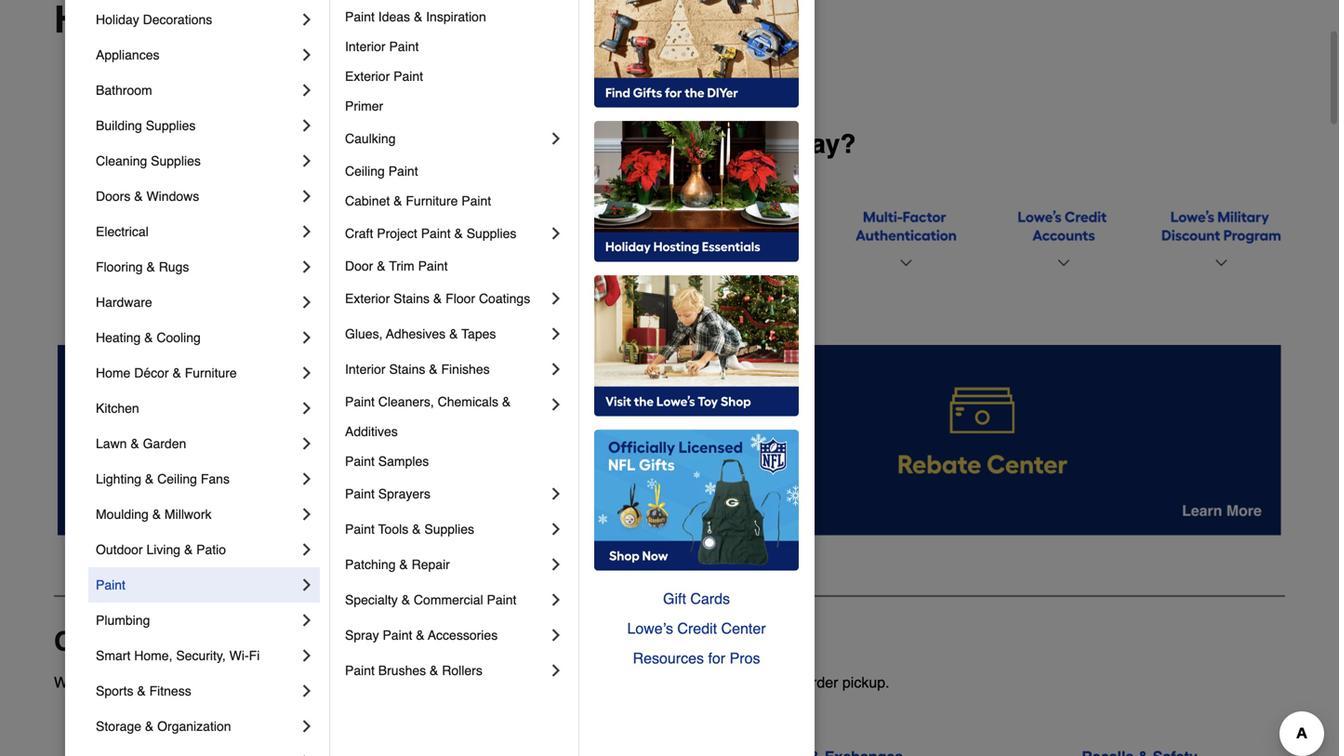 Task type: vqa. For each thing, say whether or not it's contained in the screenshot.
$419.00
no



Task type: locate. For each thing, give the bounding box(es) containing it.
moulding
[[96, 507, 149, 522]]

supplies up windows
[[151, 154, 201, 168]]

paint down additives
[[345, 454, 375, 469]]

chevron right image
[[298, 46, 316, 64], [298, 81, 316, 100], [547, 129, 566, 148], [298, 152, 316, 170], [298, 187, 316, 206], [298, 258, 316, 276], [547, 289, 566, 308], [547, 325, 566, 343], [298, 328, 316, 347], [298, 364, 316, 382], [298, 399, 316, 418], [298, 434, 316, 453], [547, 520, 566, 539], [298, 541, 316, 559], [547, 591, 566, 609], [298, 611, 316, 630], [547, 661, 566, 680], [298, 717, 316, 736]]

paint down spray
[[345, 663, 375, 678]]

paint left tools
[[345, 522, 375, 537]]

1 horizontal spatial ceiling
[[345, 164, 385, 179]]

chevron right image for building supplies
[[298, 116, 316, 135]]

paint cleaners, chemicals & additives
[[345, 394, 514, 439]]

or right item,
[[583, 674, 596, 691]]

& right storage
[[145, 719, 154, 734]]

1 vertical spatial stains
[[389, 362, 426, 377]]

& up paint brushes & rollers
[[416, 628, 425, 643]]

& right lighting
[[145, 472, 154, 487]]

stains down 'trim'
[[394, 291, 430, 306]]

furniture up craft project paint & supplies
[[406, 194, 458, 208]]

2 interior from the top
[[345, 362, 386, 377]]

flooring & rugs link
[[96, 249, 298, 285]]

we can help if you need to check your order status, return or exchange an item, or even learn more about lowe's order pickup.
[[54, 674, 890, 691]]

stains up cleaners,
[[389, 362, 426, 377]]

& left rollers
[[430, 663, 439, 678]]

paint up accessories
[[487, 593, 517, 608]]

samples
[[378, 454, 429, 469]]

cards
[[691, 590, 730, 608]]

0 vertical spatial furniture
[[406, 194, 458, 208]]

lowe's military discount program. image
[[1158, 189, 1286, 281]]

we right can
[[602, 129, 641, 159]]

we left can
[[54, 674, 76, 691]]

paint down ceiling paint link
[[462, 194, 491, 208]]

paint down ideas
[[389, 39, 419, 54]]

paint left ideas
[[345, 9, 375, 24]]

spray paint & accessories
[[345, 628, 498, 643]]

& left rugs
[[146, 260, 155, 274]]

about
[[712, 674, 750, 691]]

paint inside door & trim paint link
[[418, 259, 448, 274]]

windows
[[146, 189, 199, 204]]

exterior for exterior stains & floor coatings
[[345, 291, 390, 306]]

chevron right image for paint
[[298, 576, 316, 594]]

chevron right image for specialty & commercial paint
[[547, 591, 566, 609]]

1 vertical spatial ceiling
[[157, 472, 197, 487]]

chevron right image for flooring & rugs
[[298, 258, 316, 276]]

& right ideas
[[414, 9, 423, 24]]

1 order from the left
[[310, 674, 345, 691]]

lighting & ceiling fans
[[96, 472, 230, 487]]

1 vertical spatial we
[[54, 674, 76, 691]]

exterior
[[345, 69, 390, 84], [345, 291, 390, 306]]

0 horizontal spatial ceiling
[[157, 472, 197, 487]]

outdoor
[[96, 542, 143, 557]]

sprayers
[[378, 487, 431, 501]]

paint down cabinet & furniture paint
[[421, 226, 451, 241]]

chevron right image for smart home, security, wi-fi
[[298, 647, 316, 665]]

paint inside the specialty & commercial paint link
[[487, 593, 517, 608]]

credit
[[678, 620, 717, 637]]

1 vertical spatial interior
[[345, 362, 386, 377]]

or right return at the left of page
[[440, 674, 453, 691]]

electrical
[[96, 224, 149, 239]]

& right the chemicals
[[502, 394, 511, 409]]

multi-factor authentication. image
[[842, 189, 970, 281]]

chevron right image for patching & repair
[[547, 555, 566, 574]]

0 vertical spatial exterior
[[345, 69, 390, 84]]

interior paint
[[345, 39, 419, 54]]

more
[[674, 674, 708, 691]]

& left tapes
[[449, 327, 458, 341]]

interior for interior stains & finishes
[[345, 362, 386, 377]]

0 horizontal spatial lowe's
[[627, 620, 674, 637]]

paint down 'paint samples'
[[345, 487, 375, 501]]

coatings
[[479, 291, 530, 306]]

chevron right image for paint tools & supplies
[[547, 520, 566, 539]]

furniture down 'heating & cooling' link
[[185, 366, 237, 381]]

0 horizontal spatial we
[[54, 674, 76, 691]]

paint sprayers
[[345, 487, 431, 501]]

my lowe's. image
[[527, 189, 655, 281]]

lowe's credit center
[[627, 620, 766, 637]]

1 vertical spatial exterior
[[345, 291, 390, 306]]

security,
[[176, 648, 226, 663]]

0 vertical spatial lowe's
[[627, 620, 674, 637]]

chevron right image for cleaning supplies
[[298, 152, 316, 170]]

gift cards link
[[594, 584, 799, 614]]

paint right 'trim'
[[418, 259, 448, 274]]

exterior down door
[[345, 291, 390, 306]]

0 vertical spatial stains
[[394, 291, 430, 306]]

storage
[[96, 719, 141, 734]]

adhesives
[[386, 327, 446, 341]]

lowe's credit accounts. image
[[1000, 189, 1128, 281]]

building supplies
[[96, 118, 196, 133]]

learn
[[637, 674, 670, 691]]

lawn & garden
[[96, 436, 186, 451]]

craft project paint & supplies link
[[345, 216, 547, 251]]

0 vertical spatial ceiling
[[345, 164, 385, 179]]

paint right spray
[[383, 628, 412, 643]]

doors & windows link
[[96, 179, 298, 214]]

chevron right image for electrical
[[298, 222, 316, 241]]

fans
[[201, 472, 230, 487]]

chevron right image for appliances
[[298, 46, 316, 64]]

craft project paint & supplies
[[345, 226, 517, 241]]

paint inside cabinet & furniture paint link
[[462, 194, 491, 208]]

plumbing
[[96, 613, 150, 628]]

resources for pros link
[[594, 644, 799, 674]]

ceiling paint link
[[345, 156, 566, 186]]

supplies down paint sprayers link
[[425, 522, 475, 537]]

millwork
[[165, 507, 212, 522]]

help
[[648, 129, 704, 159]]

0 vertical spatial we
[[602, 129, 641, 159]]

ceiling up millwork
[[157, 472, 197, 487]]

2 or from the left
[[583, 674, 596, 691]]

lowe's down pros in the bottom of the page
[[754, 674, 800, 691]]

paint up additives
[[345, 394, 375, 409]]

chevron right image for paint sprayers
[[547, 485, 566, 503]]

paint tools & supplies
[[345, 522, 475, 537]]

stains for interior
[[389, 362, 426, 377]]

& up door & trim paint link
[[454, 226, 463, 241]]

supplies inside 'link'
[[467, 226, 517, 241]]

stains inside 'interior stains & finishes' link
[[389, 362, 426, 377]]

0 horizontal spatial or
[[440, 674, 453, 691]]

1 horizontal spatial we
[[602, 129, 641, 159]]

help
[[108, 674, 136, 691]]

cooling
[[157, 330, 201, 345]]

door & trim paint link
[[345, 251, 566, 281]]

even
[[601, 674, 633, 691]]

exterior paint link
[[345, 61, 566, 91]]

1 interior from the top
[[345, 39, 386, 54]]

1 horizontal spatial furniture
[[406, 194, 458, 208]]

& left 'trim'
[[377, 259, 386, 274]]

exterior stains & floor coatings link
[[345, 281, 547, 316]]

& right help
[[137, 684, 146, 699]]

interior up exterior paint
[[345, 39, 386, 54]]

decorations
[[143, 12, 212, 27]]

1 horizontal spatial order
[[804, 674, 839, 691]]

order left pickup.
[[804, 674, 839, 691]]

chevron right image for moulding & millwork
[[298, 505, 316, 524]]

paint down interior paint
[[394, 69, 423, 84]]

1 vertical spatial furniture
[[185, 366, 237, 381]]

rugs
[[159, 260, 189, 274]]

order right your
[[310, 674, 345, 691]]

chevron right image
[[298, 10, 316, 29], [298, 116, 316, 135], [298, 222, 316, 241], [547, 224, 566, 243], [298, 293, 316, 312], [547, 360, 566, 379], [547, 395, 566, 414], [298, 470, 316, 488], [547, 485, 566, 503], [298, 505, 316, 524], [547, 555, 566, 574], [298, 576, 316, 594], [547, 626, 566, 645], [298, 647, 316, 665], [298, 682, 316, 701], [298, 753, 316, 756]]

paint inside ceiling paint link
[[389, 164, 418, 179]]

appliances
[[96, 47, 160, 62]]

stains inside exterior stains & floor coatings link
[[394, 291, 430, 306]]

exterior for exterior paint
[[345, 69, 390, 84]]

for
[[708, 650, 726, 667]]

chevron right image for craft project paint & supplies
[[547, 224, 566, 243]]

kitchen link
[[96, 391, 298, 426]]

order
[[310, 674, 345, 691], [804, 674, 839, 691]]

chevron right image for exterior stains & floor coatings
[[547, 289, 566, 308]]

ceiling inside ceiling paint link
[[345, 164, 385, 179]]

chevron right image for hardware
[[298, 293, 316, 312]]

paint inside paint cleaners, chemicals & additives
[[345, 394, 375, 409]]

1 exterior from the top
[[345, 69, 390, 84]]

& right cabinet at the top left of page
[[394, 194, 402, 208]]

lowe's up resources at the bottom of the page
[[627, 620, 674, 637]]

resources for pros
[[633, 650, 761, 667]]

caulking link
[[345, 121, 547, 156]]

ceiling
[[345, 164, 385, 179], [157, 472, 197, 487]]

supplies down cabinet & furniture paint link at the top of page
[[467, 226, 517, 241]]

0 horizontal spatial order
[[310, 674, 345, 691]]

0 vertical spatial interior
[[345, 39, 386, 54]]

supplies up cleaning supplies
[[146, 118, 196, 133]]

& left 'patio' in the bottom left of the page
[[184, 542, 193, 557]]

interior for interior paint
[[345, 39, 386, 54]]

2 exterior from the top
[[345, 291, 390, 306]]

exterior up primer
[[345, 69, 390, 84]]

glues,
[[345, 327, 383, 341]]

find gifts for the diyer. image
[[594, 0, 799, 108]]

craft
[[345, 226, 373, 241]]

& right specialty
[[402, 593, 410, 608]]

interior down glues,
[[345, 362, 386, 377]]

heating & cooling link
[[96, 320, 298, 355]]

1 horizontal spatial or
[[583, 674, 596, 691]]

paint up cabinet & furniture paint
[[389, 164, 418, 179]]

interior
[[345, 39, 386, 54], [345, 362, 386, 377]]

specialty
[[345, 593, 398, 608]]

tools
[[378, 522, 409, 537]]

paint down outdoor
[[96, 578, 126, 593]]

organization
[[157, 719, 231, 734]]

moulding & millwork link
[[96, 497, 298, 532]]

sports
[[96, 684, 133, 699]]

stains
[[394, 291, 430, 306], [389, 362, 426, 377]]

interior stains & finishes link
[[345, 352, 547, 387]]

home décor & furniture
[[96, 366, 237, 381]]

0 horizontal spatial furniture
[[185, 366, 237, 381]]

resources
[[633, 650, 704, 667]]

1 horizontal spatial lowe's
[[754, 674, 800, 691]]

chevron right image for heating & cooling
[[298, 328, 316, 347]]

living
[[146, 542, 181, 557]]

pros
[[730, 650, 761, 667]]

gift cards
[[663, 590, 730, 608]]

holiday hosting essentials. image
[[594, 121, 799, 262]]

interior paint link
[[345, 32, 566, 61]]

paint brushes & rollers link
[[345, 653, 547, 688]]

ceiling up cabinet at the top left of page
[[345, 164, 385, 179]]

you
[[711, 129, 758, 159]]

additives
[[345, 424, 398, 439]]



Task type: describe. For each thing, give the bounding box(es) containing it.
& right décor
[[173, 366, 181, 381]]

paint inside paint tools & supplies link
[[345, 522, 375, 537]]

patching & repair link
[[345, 547, 547, 582]]

item,
[[547, 674, 579, 691]]

orders. image
[[54, 189, 182, 281]]

building supplies link
[[96, 108, 298, 143]]

exterior stains & floor coatings
[[345, 291, 530, 306]]

repairs, warranties and protection plans. image
[[369, 189, 497, 281]]

ceiling paint
[[345, 164, 418, 179]]

rebate center. rebate coupons icon. image
[[685, 345, 1282, 536]]

spray paint & accessories link
[[345, 618, 547, 653]]

lawn & garden link
[[96, 426, 298, 461]]

chevron right image for paint brushes & rollers
[[547, 661, 566, 680]]

home décor & furniture link
[[96, 355, 298, 391]]

chevron right image for lighting & ceiling fans
[[298, 470, 316, 488]]

1 or from the left
[[440, 674, 453, 691]]

brushes
[[378, 663, 426, 678]]

paint brushes & rollers
[[345, 663, 483, 678]]

& right tools
[[412, 522, 421, 537]]

chevron right image for spray paint & accessories
[[547, 626, 566, 645]]

chevron right image for outdoor living & patio
[[298, 541, 316, 559]]

chevron right image for bathroom
[[298, 81, 316, 100]]

chevron right image for kitchen
[[298, 399, 316, 418]]

how
[[483, 129, 538, 159]]

chevron right image for paint cleaners, chemicals & additives
[[547, 395, 566, 414]]

& left millwork
[[152, 507, 161, 522]]

ideas
[[378, 9, 410, 24]]

paint inside paint ideas & inspiration link
[[345, 9, 375, 24]]

exterior paint
[[345, 69, 423, 84]]

cabinet & furniture paint link
[[345, 186, 566, 216]]

appliances link
[[96, 37, 298, 73]]

primer link
[[345, 91, 566, 121]]

& right lawn
[[131, 436, 139, 451]]

sports & fitness
[[96, 684, 191, 699]]

paint inside paint sprayers link
[[345, 487, 375, 501]]

chemicals
[[438, 394, 499, 409]]

orders
[[54, 627, 139, 657]]

return
[[397, 674, 436, 691]]

outdoor living & patio
[[96, 542, 226, 557]]

paint inside the craft project paint & supplies 'link'
[[421, 226, 451, 241]]

moulding & millwork
[[96, 507, 212, 522]]

chevron right image for home décor & furniture
[[298, 364, 316, 382]]

holiday decorations link
[[96, 2, 298, 37]]

& right the doors
[[134, 189, 143, 204]]

need
[[180, 674, 213, 691]]

paint inside interior paint link
[[389, 39, 419, 54]]

specialty & commercial paint
[[345, 593, 517, 608]]

doors
[[96, 189, 131, 204]]

holiday
[[96, 12, 139, 27]]

chevron right image for interior stains & finishes
[[547, 360, 566, 379]]

accessories
[[428, 628, 498, 643]]

status,
[[349, 674, 393, 691]]

& left finishes
[[429, 362, 438, 377]]

smart home, security, wi-fi link
[[96, 638, 298, 674]]

1 vertical spatial lowe's
[[754, 674, 800, 691]]

cabinet
[[345, 194, 390, 208]]

chevron right image for lawn & garden
[[298, 434, 316, 453]]

& left repair
[[399, 557, 408, 572]]

lowe's pro and m v ps pro rewards. image
[[685, 189, 813, 281]]

chevron right image for sports & fitness
[[298, 682, 316, 701]]

home
[[96, 366, 131, 381]]

glues, adhesives & tapes link
[[345, 316, 547, 352]]

chevron right image for plumbing
[[298, 611, 316, 630]]

to
[[218, 674, 230, 691]]

cabinet & furniture paint
[[345, 194, 491, 208]]

fitness
[[149, 684, 191, 699]]

floor
[[446, 291, 475, 306]]

paint ideas & inspiration
[[345, 9, 486, 24]]

patching & repair
[[345, 557, 450, 572]]

interior stains & finishes
[[345, 362, 490, 377]]

wi-
[[229, 648, 249, 663]]

& left cooling
[[144, 330, 153, 345]]

bathroom link
[[96, 73, 298, 108]]

lowe's credit center link
[[594, 614, 799, 644]]

paint ideas & inspiration link
[[345, 2, 566, 32]]

paint sprayers link
[[345, 476, 547, 512]]

shipping and delivery. delivery truck icon. image
[[58, 345, 655, 536]]

chevron right image for doors & windows
[[298, 187, 316, 206]]

gift
[[663, 590, 686, 608]]

visit the lowe's toy shop. image
[[594, 275, 799, 417]]

specialty & commercial paint link
[[345, 582, 547, 618]]

center
[[721, 620, 766, 637]]

lighting & ceiling fans link
[[96, 461, 298, 497]]

finishes
[[441, 362, 490, 377]]

& inside paint cleaners, chemicals & additives
[[502, 394, 511, 409]]

paint inside the 'paint brushes & rollers' link
[[345, 663, 375, 678]]

installation support. image
[[212, 189, 340, 281]]

paint inside spray paint & accessories link
[[383, 628, 412, 643]]

& left floor
[[433, 291, 442, 306]]

chevron right image for holiday decorations
[[298, 10, 316, 29]]

trim
[[389, 259, 415, 274]]

storage & organization link
[[96, 709, 298, 744]]

stains for exterior
[[394, 291, 430, 306]]

cleaning supplies
[[96, 154, 201, 168]]

ceiling inside lighting & ceiling fans link
[[157, 472, 197, 487]]

lawn
[[96, 436, 127, 451]]

chevron right image for storage & organization
[[298, 717, 316, 736]]

rollers
[[442, 663, 483, 678]]

décor
[[134, 366, 169, 381]]

chevron right image for caulking
[[547, 129, 566, 148]]

paint inside paint samples "link"
[[345, 454, 375, 469]]

plumbing link
[[96, 603, 298, 638]]

cleaning
[[96, 154, 147, 168]]

spray
[[345, 628, 379, 643]]

building
[[96, 118, 142, 133]]

garden
[[143, 436, 186, 451]]

paint samples
[[345, 454, 429, 469]]

repair
[[412, 557, 450, 572]]

patio
[[196, 542, 226, 557]]

chevron right image for glues, adhesives & tapes
[[547, 325, 566, 343]]

paint inside exterior paint link
[[394, 69, 423, 84]]

lighting
[[96, 472, 141, 487]]

outdoor living & patio link
[[96, 532, 298, 567]]

paint cleaners, chemicals & additives link
[[345, 387, 547, 447]]

holiday decorations
[[96, 12, 212, 27]]

commercial
[[414, 593, 483, 608]]

cleaners,
[[378, 394, 434, 409]]

sports & fitness link
[[96, 674, 298, 709]]

glues, adhesives & tapes
[[345, 327, 496, 341]]

flooring & rugs
[[96, 260, 189, 274]]

your
[[277, 674, 306, 691]]

2 order from the left
[[804, 674, 839, 691]]

officially licensed n f l gifts. shop now. image
[[594, 430, 799, 571]]



